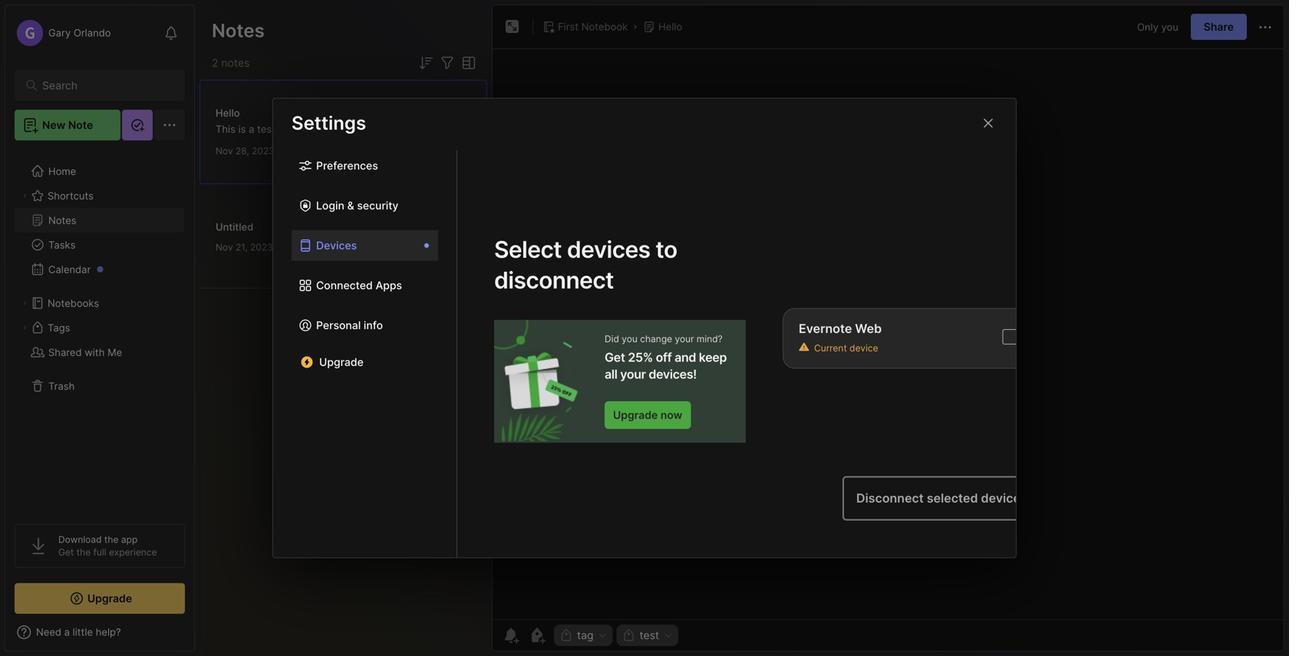 Task type: locate. For each thing, give the bounding box(es) containing it.
test inside button
[[640, 629, 659, 642]]

nov left 21, on the top left of page
[[216, 242, 233, 253]]

and
[[675, 350, 696, 365]]

upgrade down personal at the left of the page
[[319, 356, 364, 369]]

notes
[[221, 56, 250, 69]]

test button
[[617, 625, 678, 646]]

1 vertical spatial 2023
[[250, 242, 273, 253]]

2 horizontal spatial upgrade
[[613, 409, 658, 422]]

0 horizontal spatial the
[[76, 547, 91, 558]]

0 horizontal spatial device
[[850, 343, 878, 354]]

1 vertical spatial upgrade button
[[15, 583, 185, 614]]

0 horizontal spatial notes
[[48, 214, 76, 226]]

get inside did you change your mind? get 25% off and keep all your devices!
[[605, 350, 625, 365]]

1 vertical spatial notes
[[48, 214, 76, 226]]

1 vertical spatial device
[[981, 491, 1021, 506]]

test right tag at left
[[640, 629, 659, 642]]

1 vertical spatial upgrade
[[613, 409, 658, 422]]

0 vertical spatial hello
[[659, 21, 682, 33]]

to
[[656, 236, 677, 263]]

25%
[[628, 350, 653, 365]]

2
[[212, 56, 218, 69]]

your up and
[[675, 333, 694, 345]]

you for did you change your mind? get 25% off and keep all your devices!
[[622, 333, 638, 345]]

nov for nov 28, 2023
[[216, 145, 233, 157]]

get up all
[[605, 350, 625, 365]]

1 horizontal spatial device
[[981, 491, 1021, 506]]

all
[[605, 367, 617, 382]]

device right selected
[[981, 491, 1021, 506]]

with
[[85, 346, 105, 358]]

first notebook button
[[539, 16, 631, 38]]

off
[[656, 350, 672, 365]]

download
[[58, 534, 102, 545]]

select
[[494, 236, 562, 263]]

connected
[[316, 279, 373, 292]]

0 vertical spatial the
[[104, 534, 119, 545]]

mind?
[[697, 333, 723, 345]]

your
[[675, 333, 694, 345], [620, 367, 646, 382]]

hello
[[659, 21, 682, 33], [216, 107, 240, 119]]

shared
[[48, 346, 82, 358]]

1 vertical spatial get
[[58, 547, 74, 558]]

0 vertical spatial you
[[1161, 21, 1179, 33]]

home link
[[15, 159, 185, 183]]

nov
[[216, 145, 233, 157], [216, 242, 233, 253]]

0 vertical spatial 2023
[[252, 145, 275, 157]]

you right "did"
[[622, 333, 638, 345]]

0 horizontal spatial upgrade
[[87, 592, 132, 605]]

2023
[[252, 145, 275, 157], [250, 242, 273, 253]]

get down download
[[58, 547, 74, 558]]

2023 right 28,
[[252, 145, 275, 157]]

you for only you
[[1161, 21, 1179, 33]]

0 horizontal spatial hello
[[216, 107, 240, 119]]

notebooks
[[48, 297, 99, 309]]

tag button
[[554, 625, 613, 646]]

2023 right 21, on the top left of page
[[250, 242, 273, 253]]

0 vertical spatial nov
[[216, 145, 233, 157]]

shared with me
[[48, 346, 122, 358]]

0 vertical spatial device
[[850, 343, 878, 354]]

notes up tasks
[[48, 214, 76, 226]]

1 horizontal spatial get
[[605, 350, 625, 365]]

share button
[[1191, 14, 1247, 40]]

0 horizontal spatial test
[[257, 123, 275, 135]]

share
[[1204, 20, 1234, 33]]

connected apps
[[316, 279, 402, 292]]

get
[[605, 350, 625, 365], [58, 547, 74, 558]]

your down 25%
[[620, 367, 646, 382]]

upgrade down full
[[87, 592, 132, 605]]

trash
[[48, 380, 75, 392]]

you
[[1161, 21, 1179, 33], [622, 333, 638, 345]]

nov left 28,
[[216, 145, 233, 157]]

0 vertical spatial upgrade
[[319, 356, 364, 369]]

1 horizontal spatial upgrade
[[319, 356, 364, 369]]

hello inside hello "button"
[[659, 21, 682, 33]]

a
[[249, 123, 254, 135]]

app
[[121, 534, 138, 545]]

1 vertical spatial your
[[620, 367, 646, 382]]

the up full
[[104, 534, 119, 545]]

test
[[257, 123, 275, 135], [640, 629, 659, 642]]

0 horizontal spatial get
[[58, 547, 74, 558]]

upgrade inside main 'element'
[[87, 592, 132, 605]]

2 nov from the top
[[216, 242, 233, 253]]

device down 'web'
[[850, 343, 878, 354]]

download the app get the full experience
[[58, 534, 157, 558]]

change
[[640, 333, 672, 345]]

0 vertical spatial upgrade button
[[292, 350, 438, 374]]

upgrade inside tab list
[[319, 356, 364, 369]]

1 horizontal spatial hello
[[659, 21, 682, 33]]

disconnect selected device button
[[843, 476, 1034, 521]]

personal info
[[316, 319, 383, 332]]

upgrade button
[[292, 350, 438, 374], [15, 583, 185, 614]]

1 horizontal spatial you
[[1161, 21, 1179, 33]]

tab list
[[273, 150, 457, 558]]

1 vertical spatial hello
[[216, 107, 240, 119]]

1 nov from the top
[[216, 145, 233, 157]]

note
[[68, 119, 93, 132]]

hello right notebook
[[659, 21, 682, 33]]

1 horizontal spatial upgrade button
[[292, 350, 438, 374]]

add a reminder image
[[502, 626, 520, 645]]

1 vertical spatial nov
[[216, 242, 233, 253]]

devices
[[567, 236, 650, 263]]

0 vertical spatial your
[[675, 333, 694, 345]]

&
[[347, 199, 354, 212]]

the
[[104, 534, 119, 545], [76, 547, 91, 558]]

1 horizontal spatial test
[[640, 629, 659, 642]]

notebook
[[581, 21, 628, 33]]

1 vertical spatial test
[[640, 629, 659, 642]]

None search field
[[42, 76, 165, 94]]

tab list containing preferences
[[273, 150, 457, 558]]

0 vertical spatial get
[[605, 350, 625, 365]]

you right only on the right top of the page
[[1161, 21, 1179, 33]]

notes
[[212, 19, 265, 42], [48, 214, 76, 226]]

upgrade
[[319, 356, 364, 369], [613, 409, 658, 422], [87, 592, 132, 605]]

upgrade button down info
[[292, 350, 438, 374]]

expand note image
[[503, 18, 522, 36]]

you inside did you change your mind? get 25% off and keep all your devices!
[[622, 333, 638, 345]]

0 horizontal spatial upgrade button
[[15, 583, 185, 614]]

web
[[855, 321, 882, 336]]

note window element
[[492, 5, 1285, 652]]

tree containing home
[[5, 150, 194, 510]]

2023 for nov 28, 2023
[[252, 145, 275, 157]]

tags button
[[15, 315, 184, 340]]

notebooks link
[[15, 291, 184, 315]]

upgrade button down full
[[15, 583, 185, 614]]

tree
[[5, 150, 194, 510]]

notes up notes
[[212, 19, 265, 42]]

upgrade left now
[[613, 409, 658, 422]]

2 vertical spatial upgrade
[[87, 592, 132, 605]]

shortcuts button
[[15, 183, 184, 208]]

is
[[238, 123, 246, 135]]

hello up this at top
[[216, 107, 240, 119]]

me
[[107, 346, 122, 358]]

devices
[[316, 239, 357, 252]]

the down download
[[76, 547, 91, 558]]

0 horizontal spatial you
[[622, 333, 638, 345]]

current
[[814, 343, 847, 354]]

you inside note window element
[[1161, 21, 1179, 33]]

1 horizontal spatial notes
[[212, 19, 265, 42]]

device
[[850, 343, 878, 354], [981, 491, 1021, 506]]

1 vertical spatial you
[[622, 333, 638, 345]]

first notebook
[[558, 21, 628, 33]]

experience
[[109, 547, 157, 558]]

1 horizontal spatial the
[[104, 534, 119, 545]]

test right a
[[257, 123, 275, 135]]

trash link
[[15, 374, 184, 398]]



Task type: vqa. For each thing, say whether or not it's contained in the screenshot.
Apps
yes



Task type: describe. For each thing, give the bounding box(es) containing it.
did
[[605, 333, 619, 345]]

only you
[[1137, 21, 1179, 33]]

only
[[1137, 21, 1159, 33]]

21,
[[236, 242, 248, 253]]

upgrade now
[[613, 409, 683, 422]]

disconnect
[[856, 491, 924, 506]]

security
[[357, 199, 399, 212]]

28,
[[236, 145, 249, 157]]

tree inside main 'element'
[[5, 150, 194, 510]]

first
[[558, 21, 579, 33]]

personal
[[316, 319, 361, 332]]

close image
[[979, 114, 998, 132]]

nov for nov 21, 2023
[[216, 242, 233, 253]]

current device
[[814, 343, 878, 354]]

full
[[93, 547, 106, 558]]

nov 21, 2023
[[216, 242, 273, 253]]

calendar button
[[15, 257, 184, 282]]

2023 for nov 21, 2023
[[250, 242, 273, 253]]

apps
[[376, 279, 402, 292]]

nov 28, 2023
[[216, 145, 275, 157]]

1 horizontal spatial your
[[675, 333, 694, 345]]

new
[[42, 119, 66, 132]]

disconnect selected device
[[856, 491, 1021, 506]]

shortcuts
[[48, 190, 94, 202]]

expand tags image
[[20, 323, 29, 332]]

add tag image
[[528, 626, 546, 645]]

info
[[364, 319, 383, 332]]

home
[[48, 165, 76, 177]]

tags
[[48, 322, 70, 334]]

notes inside notes link
[[48, 214, 76, 226]]

none search field inside main 'element'
[[42, 76, 165, 94]]

1 vertical spatial the
[[76, 547, 91, 558]]

settings
[[292, 112, 366, 134]]

tag
[[577, 629, 594, 642]]

preferences
[[316, 159, 378, 172]]

upgrade now button
[[605, 401, 691, 429]]

tasks
[[48, 239, 75, 251]]

keep
[[699, 350, 727, 365]]

Search text field
[[42, 78, 165, 93]]

shared with me link
[[15, 340, 184, 365]]

did you change your mind? get 25% off and keep all your devices!
[[605, 333, 727, 382]]

now
[[661, 409, 683, 422]]

upgrade inside button
[[613, 409, 658, 422]]

this is a test
[[216, 123, 275, 135]]

login
[[316, 199, 344, 212]]

calendar
[[48, 263, 91, 275]]

tasks button
[[15, 233, 184, 257]]

upgrade button inside main 'element'
[[15, 583, 185, 614]]

untitled
[[216, 221, 254, 233]]

evernote web
[[799, 321, 882, 336]]

0 horizontal spatial your
[[620, 367, 646, 382]]

this
[[216, 123, 236, 135]]

Note Editor text field
[[493, 48, 1284, 619]]

upgrade for the upgrade popup button inside main 'element'
[[87, 592, 132, 605]]

main element
[[0, 0, 200, 656]]

new note
[[42, 119, 93, 132]]

get inside download the app get the full experience
[[58, 547, 74, 558]]

hello button
[[640, 16, 685, 38]]

notes link
[[15, 208, 184, 233]]

device inside button
[[981, 491, 1021, 506]]

selected
[[927, 491, 978, 506]]

disconnect
[[494, 266, 614, 294]]

2 notes
[[212, 56, 250, 69]]

devices!
[[649, 367, 697, 382]]

evernote
[[799, 321, 852, 336]]

upgrade for the topmost the upgrade popup button
[[319, 356, 364, 369]]

0 vertical spatial notes
[[212, 19, 265, 42]]

select devices to disconnect
[[494, 236, 677, 294]]

expand notebooks image
[[20, 299, 29, 308]]

0 vertical spatial test
[[257, 123, 275, 135]]

login & security
[[316, 199, 399, 212]]



